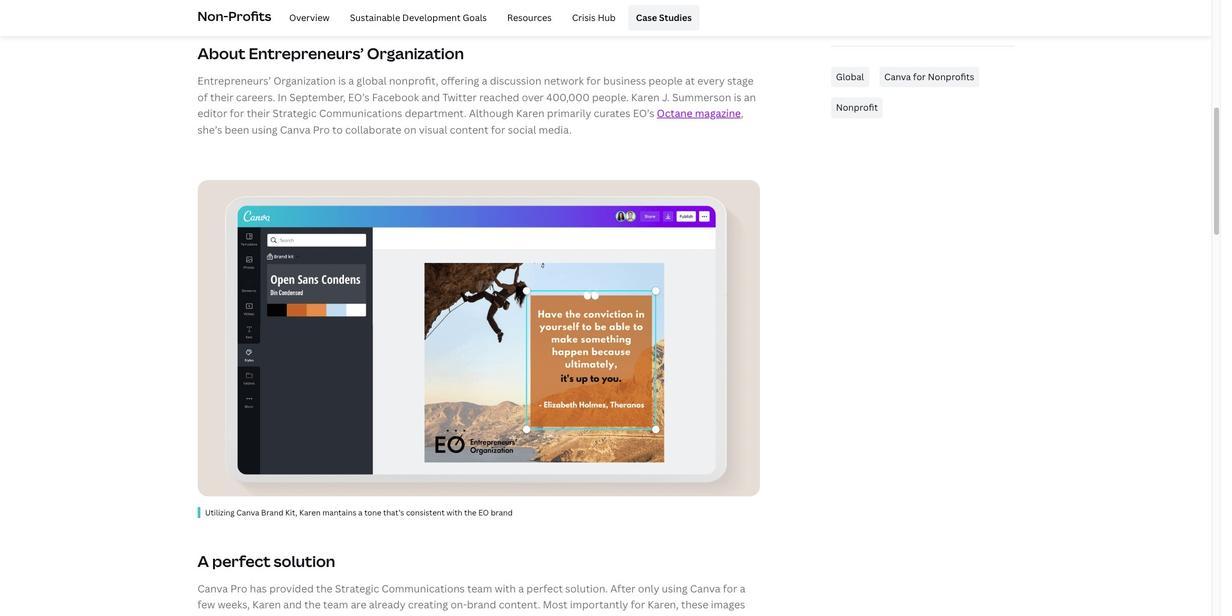 Task type: locate. For each thing, give the bounding box(es) containing it.
communications
[[319, 106, 403, 120], [382, 582, 465, 596]]

2 horizontal spatial pro
[[587, 614, 604, 616]]

1 vertical spatial perfect
[[527, 582, 563, 596]]

are
[[351, 598, 367, 612], [198, 614, 213, 616]]

of down creating
[[437, 614, 448, 616]]

with up content.
[[495, 582, 516, 596]]

0 horizontal spatial to
[[333, 123, 343, 137]]

magazine
[[696, 106, 741, 120]]

most
[[543, 598, 568, 612]]

has
[[250, 582, 267, 596]]

nonprofits
[[929, 71, 975, 83]]

1 vertical spatial with
[[495, 582, 516, 596]]

to left collaborate
[[333, 123, 343, 137]]

2 vertical spatial is
[[607, 614, 615, 616]]

1 horizontal spatial using
[[662, 582, 688, 596]]

facebook
[[372, 90, 419, 104]]

careers.
[[236, 90, 275, 104]]

1 horizontal spatial perfect
[[527, 582, 563, 596]]

organization up september,
[[274, 74, 336, 88]]

,
[[741, 106, 744, 120]]

octane
[[657, 106, 693, 120]]

0 vertical spatial communications
[[319, 106, 403, 120]]

a
[[349, 74, 354, 88], [482, 74, 488, 88], [358, 508, 363, 518], [519, 582, 524, 596], [740, 582, 746, 596]]

1 horizontal spatial their
[[247, 106, 270, 120]]

2 horizontal spatial of
[[437, 614, 448, 616]]

canva pro has provided the strategic communications team with a perfect solution. after only using canva for a few weeks, karen and the team are already creating on-brand content. most importantly for karen, these images are passing the rigorous inspection of their team of dedicated designers. canva pro is helping them to share t
[[198, 582, 746, 616]]

offering
[[441, 74, 480, 88]]

a left global
[[349, 74, 354, 88]]

canva down in
[[280, 123, 311, 137]]

0 horizontal spatial perfect
[[212, 550, 271, 571]]

overview
[[289, 11, 330, 23]]

hub
[[598, 11, 616, 23]]

resources
[[508, 11, 552, 23]]

karen down has
[[253, 598, 281, 612]]

on-
[[451, 598, 467, 612]]

is left 'an' at top right
[[734, 90, 742, 104]]

to down "these"
[[684, 614, 694, 616]]

0 vertical spatial eo's
[[348, 90, 370, 104]]

organization
[[367, 43, 464, 64], [274, 74, 336, 88]]

is down importantly on the bottom of page
[[607, 614, 615, 616]]

0 vertical spatial strategic
[[273, 106, 317, 120]]

0 vertical spatial entrepreneurs'
[[249, 43, 364, 64]]

for up people.
[[587, 74, 601, 88]]

karen left the j.
[[632, 90, 660, 104]]

using
[[252, 123, 278, 137], [662, 582, 688, 596]]

for up images at the bottom
[[723, 582, 738, 596]]

to inside ", she's been using canva pro to collaborate on visual content for social media."
[[333, 123, 343, 137]]

is up september,
[[338, 74, 346, 88]]

1 vertical spatial team
[[323, 598, 348, 612]]

that's
[[383, 508, 404, 518]]

department.
[[405, 106, 467, 120]]

eo's left octane
[[633, 106, 655, 120]]

goals
[[463, 11, 487, 23]]

few
[[198, 598, 215, 612]]

and inside canva pro has provided the strategic communications team with a perfect solution. after only using canva for a few weeks, karen and the team are already creating on-brand content. most importantly for karen, these images are passing the rigorous inspection of their team of dedicated designers. canva pro is helping them to share t
[[283, 598, 302, 612]]

are down 'few'
[[198, 614, 213, 616]]

strategic inside canva pro has provided the strategic communications team with a perfect solution. after only using canva for a few weeks, karen and the team are already creating on-brand content. most importantly for karen, these images are passing the rigorous inspection of their team of dedicated designers. canva pro is helping them to share t
[[335, 582, 379, 596]]

the up the rigorous
[[305, 598, 321, 612]]

perfect
[[212, 550, 271, 571], [527, 582, 563, 596]]

communications inside canva pro has provided the strategic communications team with a perfect solution. after only using canva for a few weeks, karen and the team are already creating on-brand content. most importantly for karen, these images are passing the rigorous inspection of their team of dedicated designers. canva pro is helping them to share t
[[382, 582, 465, 596]]

pro up weeks, on the left of the page
[[231, 582, 248, 596]]

0 vertical spatial to
[[333, 123, 343, 137]]

is
[[338, 74, 346, 88], [734, 90, 742, 104], [607, 614, 615, 616]]

utilizing
[[205, 508, 235, 518]]

brand up dedicated
[[467, 598, 497, 612]]

a left tone
[[358, 508, 363, 518]]

for inside ", she's been using canva pro to collaborate on visual content for social media."
[[491, 123, 506, 137]]

menu bar containing overview
[[277, 5, 700, 31]]

1 horizontal spatial to
[[684, 614, 694, 616]]

0 horizontal spatial eo's
[[348, 90, 370, 104]]

0 horizontal spatial pro
[[231, 582, 248, 596]]

0 vertical spatial using
[[252, 123, 278, 137]]

0 horizontal spatial with
[[447, 508, 463, 518]]

octane magazine
[[657, 106, 741, 120]]

and inside "entrepreneurs' organization is a global nonprofit, offering a discussion network for business people at every stage of their careers. in september, eo's facebook and twitter reached over 400,000 people. karen j. summerson is an editor for their strategic communications department. although karen primarily curates eo's"
[[422, 90, 440, 104]]

2 vertical spatial their
[[384, 614, 407, 616]]

1 vertical spatial brand
[[467, 598, 497, 612]]

0 vertical spatial team
[[468, 582, 493, 596]]

2 vertical spatial team
[[410, 614, 435, 616]]

importantly
[[570, 598, 629, 612]]

communications up collaborate
[[319, 106, 403, 120]]

0 vertical spatial and
[[422, 90, 440, 104]]

1 vertical spatial to
[[684, 614, 694, 616]]

passing
[[216, 614, 253, 616]]

non-
[[198, 8, 229, 25]]

their up editor
[[210, 90, 234, 104]]

strategic up inspection
[[335, 582, 379, 596]]

of
[[198, 90, 208, 104], [371, 614, 382, 616], [437, 614, 448, 616]]

the down has
[[255, 614, 272, 616]]

their
[[210, 90, 234, 104], [247, 106, 270, 120], [384, 614, 407, 616]]

1 horizontal spatial is
[[607, 614, 615, 616]]

strategic down in
[[273, 106, 317, 120]]

summerson
[[673, 90, 732, 104]]

0 vertical spatial are
[[351, 598, 367, 612]]

pro inside ", she's been using canva pro to collaborate on visual content for social media."
[[313, 123, 330, 137]]

1 vertical spatial their
[[247, 106, 270, 120]]

eo's down global
[[348, 90, 370, 104]]

0 vertical spatial their
[[210, 90, 234, 104]]

for down although
[[491, 123, 506, 137]]

share
[[697, 614, 724, 616]]

brand inside canva pro has provided the strategic communications team with a perfect solution. after only using canva for a few weeks, karen and the team are already creating on-brand content. most importantly for karen, these images are passing the rigorous inspection of their team of dedicated designers. canva pro is helping them to share t
[[467, 598, 497, 612]]

1 horizontal spatial pro
[[313, 123, 330, 137]]

1 vertical spatial entrepreneurs'
[[198, 74, 271, 88]]

0 vertical spatial is
[[338, 74, 346, 88]]

pro
[[313, 123, 330, 137], [231, 582, 248, 596], [587, 614, 604, 616]]

inspection
[[317, 614, 369, 616]]

0 vertical spatial with
[[447, 508, 463, 518]]

perfect up most
[[527, 582, 563, 596]]

eo's
[[348, 90, 370, 104], [633, 106, 655, 120]]

using inside canva pro has provided the strategic communications team with a perfect solution. after only using canva for a few weeks, karen and the team are already creating on-brand content. most importantly for karen, these images are passing the rigorous inspection of their team of dedicated designers. canva pro is helping them to share t
[[662, 582, 688, 596]]

sustainable
[[350, 11, 400, 23]]

0 vertical spatial pro
[[313, 123, 330, 137]]

brand
[[491, 508, 513, 518], [467, 598, 497, 612]]

entrepreneurs' up careers.
[[198, 74, 271, 88]]

pro down september,
[[313, 123, 330, 137]]

for up helping
[[631, 598, 646, 612]]

of up editor
[[198, 90, 208, 104]]

team up inspection
[[323, 598, 348, 612]]

1 vertical spatial is
[[734, 90, 742, 104]]

the left eo
[[465, 508, 477, 518]]

a up reached
[[482, 74, 488, 88]]

1 vertical spatial pro
[[231, 582, 248, 596]]

about entrepreneurs' organization
[[198, 43, 464, 64]]

1 horizontal spatial with
[[495, 582, 516, 596]]

their down already
[[384, 614, 407, 616]]

karen inside canva pro has provided the strategic communications team with a perfect solution. after only using canva for a few weeks, karen and the team are already creating on-brand content. most importantly for karen, these images are passing the rigorous inspection of their team of dedicated designers. canva pro is helping them to share t
[[253, 598, 281, 612]]

case studies
[[636, 11, 692, 23]]

1 vertical spatial organization
[[274, 74, 336, 88]]

the up inspection
[[316, 582, 333, 596]]

1 horizontal spatial team
[[410, 614, 435, 616]]

and up the rigorous
[[283, 598, 302, 612]]

entrepreneurs' down overview link
[[249, 43, 364, 64]]

0 vertical spatial organization
[[367, 43, 464, 64]]

to
[[333, 123, 343, 137], [684, 614, 694, 616]]

2 horizontal spatial their
[[384, 614, 407, 616]]

perfect up has
[[212, 550, 271, 571]]

0 horizontal spatial using
[[252, 123, 278, 137]]

2 horizontal spatial is
[[734, 90, 742, 104]]

team down creating
[[410, 614, 435, 616]]

organization up nonprofit,
[[367, 43, 464, 64]]

dedicated
[[450, 614, 500, 616]]

1 horizontal spatial strategic
[[335, 582, 379, 596]]

menu bar
[[277, 5, 700, 31]]

1 vertical spatial strategic
[[335, 582, 379, 596]]

for left nonprofits in the top right of the page
[[914, 71, 926, 83]]

with inside canva pro has provided the strategic communications team with a perfect solution. after only using canva for a few weeks, karen and the team are already creating on-brand content. most importantly for karen, these images are passing the rigorous inspection of their team of dedicated designers. canva pro is helping them to share t
[[495, 582, 516, 596]]

to inside canva pro has provided the strategic communications team with a perfect solution. after only using canva for a few weeks, karen and the team are already creating on-brand content. most importantly for karen, these images are passing the rigorous inspection of their team of dedicated designers. canva pro is helping them to share t
[[684, 614, 694, 616]]

business
[[604, 74, 647, 88]]

octane magazine link
[[657, 106, 741, 120]]

0 horizontal spatial organization
[[274, 74, 336, 88]]

karen
[[632, 90, 660, 104], [516, 106, 545, 120], [299, 508, 321, 518], [253, 598, 281, 612]]

1 vertical spatial using
[[662, 582, 688, 596]]

canva down most
[[554, 614, 585, 616]]

brand right eo
[[491, 508, 513, 518]]

curates
[[594, 106, 631, 120]]

overview link
[[282, 5, 337, 31]]

0 horizontal spatial are
[[198, 614, 213, 616]]

pro down importantly on the bottom of page
[[587, 614, 604, 616]]

team up dedicated
[[468, 582, 493, 596]]

0 horizontal spatial of
[[198, 90, 208, 104]]

kit,
[[285, 508, 298, 518]]

0 vertical spatial perfect
[[212, 550, 271, 571]]

with right consistent
[[447, 508, 463, 518]]

solution.
[[566, 582, 608, 596]]

non-profits
[[198, 8, 272, 25]]

1 vertical spatial eo's
[[633, 106, 655, 120]]

tone
[[365, 508, 382, 518]]

using up karen,
[[662, 582, 688, 596]]

social
[[508, 123, 537, 137]]

global link
[[832, 67, 870, 87]]

rigorous
[[274, 614, 315, 616]]

of down already
[[371, 614, 382, 616]]

network
[[544, 74, 584, 88]]

and up department.
[[422, 90, 440, 104]]

sustainable development goals
[[350, 11, 487, 23]]

studies
[[660, 11, 692, 23]]

using right the "been"
[[252, 123, 278, 137]]

provided
[[270, 582, 314, 596]]

1 vertical spatial and
[[283, 598, 302, 612]]

are up inspection
[[351, 598, 367, 612]]

their down careers.
[[247, 106, 270, 120]]

communications up creating
[[382, 582, 465, 596]]

a perfect solution
[[198, 550, 336, 571]]

0 horizontal spatial and
[[283, 598, 302, 612]]

organization inside "entrepreneurs' organization is a global nonprofit, offering a discussion network for business people at every stage of their careers. in september, eo's facebook and twitter reached over 400,000 people. karen j. summerson is an editor for their strategic communications department. although karen primarily curates eo's"
[[274, 74, 336, 88]]

strategic
[[273, 106, 317, 120], [335, 582, 379, 596]]

1 horizontal spatial and
[[422, 90, 440, 104]]

0 horizontal spatial strategic
[[273, 106, 317, 120]]

1 vertical spatial communications
[[382, 582, 465, 596]]

mantains
[[323, 508, 357, 518]]



Task type: vqa. For each thing, say whether or not it's contained in the screenshot.
Although
yes



Task type: describe. For each thing, give the bounding box(es) containing it.
consistent
[[406, 508, 445, 518]]

september,
[[290, 90, 346, 104]]

utilizing canva brand kit, karen mantains a tone that's consistent with the eo brand
[[205, 508, 513, 518]]

nonprofit
[[837, 101, 879, 114]]

them
[[656, 614, 681, 616]]

1 vertical spatial are
[[198, 614, 213, 616]]

0 vertical spatial brand
[[491, 508, 513, 518]]

twitter
[[443, 90, 477, 104]]

collaborate
[[345, 123, 402, 137]]

although
[[469, 106, 514, 120]]

nonprofit,
[[389, 74, 439, 88]]

reached
[[480, 90, 520, 104]]

0 horizontal spatial team
[[323, 598, 348, 612]]

canva left brand
[[237, 508, 259, 518]]

crisis hub link
[[565, 5, 624, 31]]

, she's been using canva pro to collaborate on visual content for social media.
[[198, 106, 744, 137]]

karen,
[[648, 598, 679, 612]]

entrepreneurs' inside "entrepreneurs' organization is a global nonprofit, offering a discussion network for business people at every stage of their careers. in september, eo's facebook and twitter reached over 400,000 people. karen j. summerson is an editor for their strategic communications department. although karen primarily curates eo's"
[[198, 74, 271, 88]]

already
[[369, 598, 406, 612]]

2 horizontal spatial team
[[468, 582, 493, 596]]

0 horizontal spatial their
[[210, 90, 234, 104]]

2 vertical spatial pro
[[587, 614, 604, 616]]

crisis
[[572, 11, 596, 23]]

content
[[450, 123, 489, 137]]

for up the "been"
[[230, 106, 244, 120]]

of inside "entrepreneurs' organization is a global nonprofit, offering a discussion network for business people at every stage of their careers. in september, eo's facebook and twitter reached over 400,000 people. karen j. summerson is an editor for their strategic communications department. although karen primarily curates eo's"
[[198, 90, 208, 104]]

karen down over
[[516, 106, 545, 120]]

case
[[636, 11, 657, 23]]

their inside canva pro has provided the strategic communications team with a perfect solution. after only using canva for a few weeks, karen and the team are already creating on-brand content. most importantly for karen, these images are passing the rigorous inspection of their team of dedicated designers. canva pro is helping them to share t
[[384, 614, 407, 616]]

these
[[682, 598, 709, 612]]

people
[[649, 74, 683, 88]]

entrepreneurs' organization is a global nonprofit, offering a discussion network for business people at every stage of their careers. in september, eo's facebook and twitter reached over 400,000 people. karen j. summerson is an editor for their strategic communications department. although karen primarily curates eo's
[[198, 74, 756, 120]]

weeks,
[[218, 598, 250, 612]]

400,000
[[547, 90, 590, 104]]

on
[[404, 123, 417, 137]]

an
[[744, 90, 756, 104]]

been
[[225, 123, 249, 137]]

karen right kit,
[[299, 508, 321, 518]]

case studies link
[[629, 5, 700, 31]]

after
[[611, 582, 636, 596]]

about
[[198, 43, 246, 64]]

brand
[[261, 508, 284, 518]]

using inside ", she's been using canva pro to collaborate on visual content for social media."
[[252, 123, 278, 137]]

profits
[[229, 8, 272, 25]]

at
[[686, 74, 695, 88]]

crisis hub
[[572, 11, 616, 23]]

development
[[403, 11, 461, 23]]

discussion
[[490, 74, 542, 88]]

editor
[[198, 106, 227, 120]]

solution
[[274, 550, 336, 571]]

primarily
[[547, 106, 592, 120]]

global
[[837, 71, 865, 83]]

a up images at the bottom
[[740, 582, 746, 596]]

she's
[[198, 123, 222, 137]]

nonprofit link
[[832, 98, 884, 118]]

canva up 'few'
[[198, 582, 228, 596]]

global
[[357, 74, 387, 88]]

resources link
[[500, 5, 560, 31]]

only
[[638, 582, 660, 596]]

eo
[[479, 508, 489, 518]]

designers.
[[502, 614, 552, 616]]

strategic inside "entrepreneurs' organization is a global nonprofit, offering a discussion network for business people at every stage of their careers. in september, eo's facebook and twitter reached over 400,000 people. karen j. summerson is an editor for their strategic communications department. although karen primarily curates eo's"
[[273, 106, 317, 120]]

a
[[198, 550, 209, 571]]

1 horizontal spatial organization
[[367, 43, 464, 64]]

a up content.
[[519, 582, 524, 596]]

stage
[[728, 74, 754, 88]]

1 horizontal spatial eo's
[[633, 106, 655, 120]]

1 horizontal spatial of
[[371, 614, 382, 616]]

canva inside ", she's been using canva pro to collaborate on visual content for social media."
[[280, 123, 311, 137]]

in
[[278, 90, 287, 104]]

canva right global
[[885, 71, 912, 83]]

helping
[[617, 614, 653, 616]]

perfect inside canva pro has provided the strategic communications team with a perfect solution. after only using canva for a few weeks, karen and the team are already creating on-brand content. most importantly for karen, these images are passing the rigorous inspection of their team of dedicated designers. canva pro is helping them to share t
[[527, 582, 563, 596]]

creating
[[408, 598, 448, 612]]

is inside canva pro has provided the strategic communications team with a perfect solution. after only using canva for a few weeks, karen and the team are already creating on-brand content. most importantly for karen, these images are passing the rigorous inspection of their team of dedicated designers. canva pro is helping them to share t
[[607, 614, 615, 616]]

content.
[[499, 598, 541, 612]]

communications inside "entrepreneurs' organization is a global nonprofit, offering a discussion network for business people at every stage of their careers. in september, eo's facebook and twitter reached over 400,000 people. karen j. summerson is an editor for their strategic communications department. although karen primarily curates eo's"
[[319, 106, 403, 120]]

1 horizontal spatial are
[[351, 598, 367, 612]]

over
[[522, 90, 544, 104]]

0 horizontal spatial is
[[338, 74, 346, 88]]

media.
[[539, 123, 572, 137]]

sustainable development goals link
[[343, 5, 495, 31]]

people.
[[593, 90, 629, 104]]

canva for nonprofits link
[[880, 67, 980, 87]]

canva up "these"
[[691, 582, 721, 596]]

images
[[711, 598, 746, 612]]



